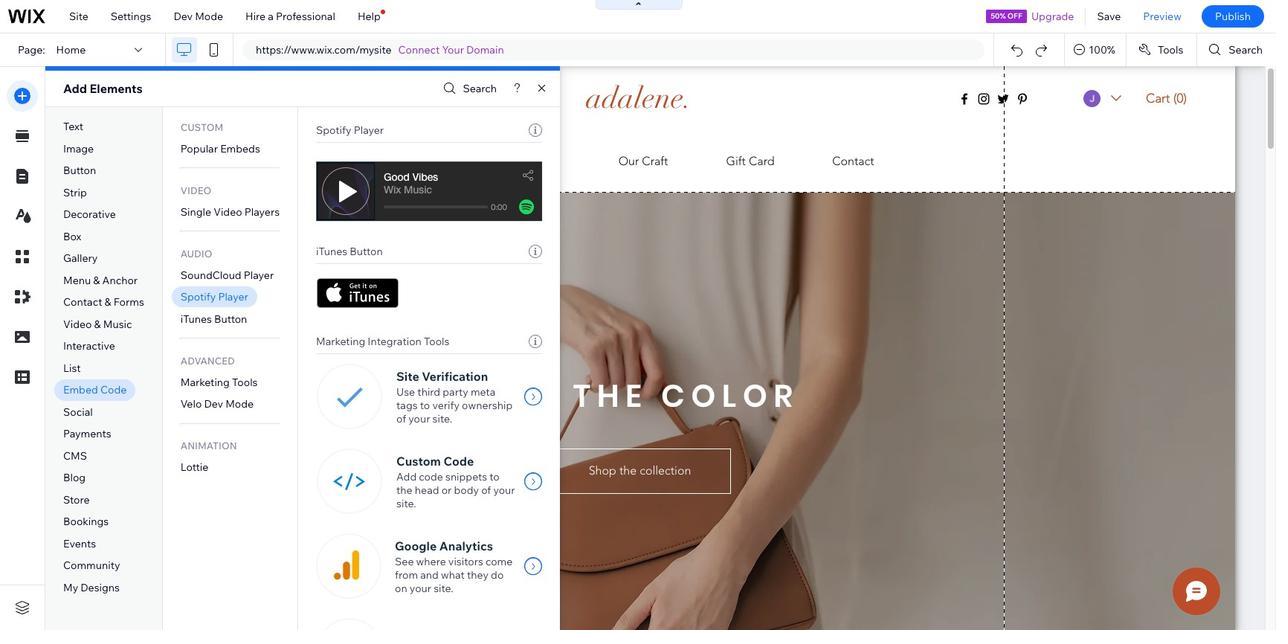 Task type: describe. For each thing, give the bounding box(es) containing it.
settings
[[111, 10, 151, 23]]

embeds
[[220, 142, 260, 155]]

of for site verification
[[397, 412, 406, 426]]

& for video
[[94, 318, 101, 331]]

on
[[395, 582, 408, 595]]

text
[[63, 120, 83, 133]]

preview button
[[1133, 0, 1193, 33]]

2 vertical spatial tools
[[232, 376, 258, 389]]

players
[[245, 205, 280, 219]]

0 vertical spatial add
[[63, 81, 87, 96]]

image
[[63, 142, 94, 155]]

add elements
[[63, 81, 143, 96]]

gallery
[[63, 252, 98, 265]]

marketing for marketing integration tools
[[316, 335, 365, 348]]

marketing integration tools
[[316, 335, 450, 348]]

tags
[[397, 399, 418, 412]]

advanced
[[181, 355, 235, 367]]

1 vertical spatial video
[[214, 205, 242, 219]]

publish
[[1216, 10, 1251, 23]]

music
[[103, 318, 132, 331]]

help
[[358, 10, 381, 23]]

verify
[[433, 399, 460, 412]]

1 vertical spatial player
[[244, 268, 274, 282]]

interactive
[[63, 340, 115, 353]]

off
[[1008, 11, 1023, 21]]

0 vertical spatial itunes button
[[316, 245, 383, 258]]

custom code add code snippets to the head or body of your site.
[[397, 454, 515, 510]]

do
[[491, 568, 504, 582]]

site verification use third party meta tags to verify ownership of your site.
[[397, 369, 513, 426]]

1 vertical spatial itunes
[[181, 312, 212, 326]]

social
[[63, 405, 93, 419]]

site. for site
[[433, 412, 452, 426]]

popular
[[181, 142, 218, 155]]

party
[[443, 385, 469, 399]]

tools inside tools button
[[1158, 43, 1184, 57]]

animation
[[181, 440, 237, 452]]

my
[[63, 581, 78, 594]]

embed
[[63, 383, 98, 397]]

what
[[441, 568, 465, 582]]

site. inside google analytics see where visitors come from and what they do on your site.
[[434, 582, 454, 595]]

anchor
[[102, 274, 138, 287]]

verification
[[422, 369, 488, 384]]

100%
[[1089, 43, 1116, 57]]

contact & forms
[[63, 296, 144, 309]]

code for embed
[[100, 383, 127, 397]]

preview
[[1144, 10, 1182, 23]]

connect
[[398, 43, 440, 57]]

publish button
[[1202, 5, 1265, 28]]

0 horizontal spatial dev
[[174, 10, 193, 23]]

analytics
[[440, 539, 493, 554]]

save button
[[1087, 0, 1133, 33]]

dev mode
[[174, 10, 223, 23]]

code
[[419, 470, 443, 484]]

2 horizontal spatial button
[[350, 245, 383, 258]]

50% off
[[991, 11, 1023, 21]]

100% button
[[1066, 33, 1126, 66]]

hire a professional
[[246, 10, 335, 23]]

or
[[442, 484, 452, 497]]

events
[[63, 537, 96, 551]]

domain
[[467, 43, 504, 57]]

forms
[[114, 296, 144, 309]]

designs
[[81, 581, 120, 594]]

upgrade
[[1032, 10, 1075, 23]]

google analytics see where visitors come from and what they do on your site.
[[395, 539, 513, 595]]

google
[[395, 539, 437, 554]]

1 vertical spatial tools
[[424, 335, 450, 348]]

menu & anchor
[[63, 274, 138, 287]]

your inside google analytics see where visitors come from and what they do on your site.
[[410, 582, 432, 595]]

list
[[63, 361, 81, 375]]

store
[[63, 493, 90, 507]]

site for site
[[69, 10, 88, 23]]

1 horizontal spatial search button
[[1198, 33, 1277, 66]]

strip
[[63, 186, 87, 199]]

integration
[[368, 335, 422, 348]]

popular embeds
[[181, 142, 260, 155]]

contact
[[63, 296, 102, 309]]

video & music
[[63, 318, 132, 331]]

custom for custom
[[181, 121, 223, 133]]

0 vertical spatial itunes
[[316, 245, 348, 258]]

ownership
[[462, 399, 513, 412]]

1 vertical spatial dev
[[204, 398, 223, 411]]

menu
[[63, 274, 91, 287]]



Task type: vqa. For each thing, say whether or not it's contained in the screenshot.
2nd change from the top
no



Task type: locate. For each thing, give the bounding box(es) containing it.
add
[[63, 81, 87, 96], [397, 470, 417, 484]]

site. left or
[[397, 497, 416, 510]]

custom inside custom code add code snippets to the head or body of your site.
[[397, 454, 441, 469]]

your for code
[[494, 484, 515, 497]]

& left music
[[94, 318, 101, 331]]

mode down marketing tools
[[226, 398, 254, 411]]

to right tags
[[420, 399, 430, 412]]

0 vertical spatial video
[[181, 184, 212, 196]]

0 vertical spatial site.
[[433, 412, 452, 426]]

to
[[420, 399, 430, 412], [490, 470, 500, 484]]

0 vertical spatial your
[[409, 412, 430, 426]]

1 horizontal spatial itunes button
[[316, 245, 383, 258]]

1 vertical spatial your
[[494, 484, 515, 497]]

0 horizontal spatial spotify player
[[181, 290, 248, 304]]

snippets
[[446, 470, 487, 484]]

button
[[63, 164, 96, 177], [350, 245, 383, 258], [214, 312, 247, 326]]

a
[[268, 10, 274, 23]]

your right on
[[410, 582, 432, 595]]

& right menu
[[93, 274, 100, 287]]

visitors
[[449, 555, 483, 568]]

decorative
[[63, 208, 116, 221]]

0 vertical spatial button
[[63, 164, 96, 177]]

1 vertical spatial marketing
[[181, 376, 230, 389]]

1 horizontal spatial spotify player
[[316, 124, 384, 137]]

0 vertical spatial tools
[[1158, 43, 1184, 57]]

of
[[397, 412, 406, 426], [482, 484, 491, 497]]

0 horizontal spatial itunes button
[[181, 312, 247, 326]]

0 horizontal spatial code
[[100, 383, 127, 397]]

site up home
[[69, 10, 88, 23]]

search down domain
[[463, 82, 497, 95]]

soundcloud
[[181, 268, 242, 282]]

1 horizontal spatial itunes
[[316, 245, 348, 258]]

marketing left the integration
[[316, 335, 365, 348]]

1 vertical spatial site.
[[397, 497, 416, 510]]

my designs
[[63, 581, 120, 594]]

1 vertical spatial spotify player
[[181, 290, 248, 304]]

bookings
[[63, 515, 109, 529]]

your
[[442, 43, 464, 57]]

site inside 'site verification use third party meta tags to verify ownership of your site.'
[[397, 369, 419, 384]]

to inside 'site verification use third party meta tags to verify ownership of your site.'
[[420, 399, 430, 412]]

see
[[395, 555, 414, 568]]

of for custom code
[[482, 484, 491, 497]]

add up text
[[63, 81, 87, 96]]

1 vertical spatial search button
[[440, 78, 497, 99]]

1 vertical spatial site
[[397, 369, 419, 384]]

1 vertical spatial search
[[463, 82, 497, 95]]

2 horizontal spatial video
[[214, 205, 242, 219]]

2 vertical spatial video
[[63, 318, 92, 331]]

add inside custom code add code snippets to the head or body of your site.
[[397, 470, 417, 484]]

0 horizontal spatial itunes
[[181, 312, 212, 326]]

marketing tools
[[181, 376, 258, 389]]

tools down preview 'button'
[[1158, 43, 1184, 57]]

0 horizontal spatial site
[[69, 10, 88, 23]]

2 vertical spatial player
[[218, 290, 248, 304]]

2 horizontal spatial tools
[[1158, 43, 1184, 57]]

search button down the publish
[[1198, 33, 1277, 66]]

& left 'forms'
[[105, 296, 111, 309]]

1 horizontal spatial to
[[490, 470, 500, 484]]

1 horizontal spatial add
[[397, 470, 417, 484]]

video for video & music
[[63, 318, 92, 331]]

video right single
[[214, 205, 242, 219]]

use
[[397, 385, 415, 399]]

1 horizontal spatial code
[[444, 454, 474, 469]]

your right body
[[494, 484, 515, 497]]

lottie
[[181, 461, 209, 474]]

0 horizontal spatial search
[[463, 82, 497, 95]]

0 vertical spatial marketing
[[316, 335, 365, 348]]

professional
[[276, 10, 335, 23]]

1 horizontal spatial custom
[[397, 454, 441, 469]]

meta
[[471, 385, 496, 399]]

0 vertical spatial to
[[420, 399, 430, 412]]

2 vertical spatial your
[[410, 582, 432, 595]]

player
[[354, 124, 384, 137], [244, 268, 274, 282], [218, 290, 248, 304]]

& for menu
[[93, 274, 100, 287]]

video for video
[[181, 184, 212, 196]]

search
[[1229, 43, 1263, 57], [463, 82, 497, 95]]

marketing
[[316, 335, 365, 348], [181, 376, 230, 389]]

soundcloud player
[[181, 268, 274, 282]]

search button down your
[[440, 78, 497, 99]]

your
[[409, 412, 430, 426], [494, 484, 515, 497], [410, 582, 432, 595]]

itunes button
[[316, 245, 383, 258], [181, 312, 247, 326]]

0 horizontal spatial custom
[[181, 121, 223, 133]]

0 vertical spatial code
[[100, 383, 127, 397]]

of inside custom code add code snippets to the head or body of your site.
[[482, 484, 491, 497]]

home
[[56, 43, 86, 57]]

1 horizontal spatial tools
[[424, 335, 450, 348]]

of inside 'site verification use third party meta tags to verify ownership of your site.'
[[397, 412, 406, 426]]

audio
[[181, 248, 212, 260]]

1 vertical spatial spotify
[[181, 290, 216, 304]]

video down contact
[[63, 318, 92, 331]]

site. down where
[[434, 582, 454, 595]]

0 horizontal spatial marketing
[[181, 376, 230, 389]]

third
[[418, 385, 441, 399]]

0 vertical spatial player
[[354, 124, 384, 137]]

community
[[63, 559, 120, 573]]

50%
[[991, 11, 1006, 21]]

single video players
[[181, 205, 280, 219]]

code for custom
[[444, 454, 474, 469]]

1 horizontal spatial dev
[[204, 398, 223, 411]]

code up snippets
[[444, 454, 474, 469]]

0 horizontal spatial spotify
[[181, 290, 216, 304]]

come
[[486, 555, 513, 568]]

velo
[[181, 398, 202, 411]]

1 horizontal spatial marketing
[[316, 335, 365, 348]]

1 vertical spatial to
[[490, 470, 500, 484]]

0 horizontal spatial to
[[420, 399, 430, 412]]

elements
[[90, 81, 143, 96]]

dev right settings
[[174, 10, 193, 23]]

https://www.wix.com/mysite connect your domain
[[256, 43, 504, 57]]

from
[[395, 568, 418, 582]]

to inside custom code add code snippets to the head or body of your site.
[[490, 470, 500, 484]]

1 vertical spatial add
[[397, 470, 417, 484]]

0 horizontal spatial mode
[[195, 10, 223, 23]]

1 vertical spatial &
[[105, 296, 111, 309]]

of down the "use"
[[397, 412, 406, 426]]

& for contact
[[105, 296, 111, 309]]

site. down party
[[433, 412, 452, 426]]

spotify
[[316, 124, 352, 137], [181, 290, 216, 304]]

mode left hire
[[195, 10, 223, 23]]

site for site verification use third party meta tags to verify ownership of your site.
[[397, 369, 419, 384]]

0 horizontal spatial of
[[397, 412, 406, 426]]

your for verification
[[409, 412, 430, 426]]

0 vertical spatial spotify player
[[316, 124, 384, 137]]

single
[[181, 205, 211, 219]]

1 vertical spatial custom
[[397, 454, 441, 469]]

embed code
[[63, 383, 127, 397]]

cms
[[63, 449, 87, 463]]

&
[[93, 274, 100, 287], [105, 296, 111, 309], [94, 318, 101, 331]]

box
[[63, 230, 81, 243]]

0 vertical spatial site
[[69, 10, 88, 23]]

they
[[467, 568, 489, 582]]

site.
[[433, 412, 452, 426], [397, 497, 416, 510], [434, 582, 454, 595]]

1 vertical spatial itunes button
[[181, 312, 247, 326]]

marketing down advanced
[[181, 376, 230, 389]]

0 vertical spatial custom
[[181, 121, 223, 133]]

code inside custom code add code snippets to the head or body of your site.
[[444, 454, 474, 469]]

to right snippets
[[490, 470, 500, 484]]

search down the publish
[[1229, 43, 1263, 57]]

1 horizontal spatial search
[[1229, 43, 1263, 57]]

dev right velo
[[204, 398, 223, 411]]

head
[[415, 484, 439, 497]]

spotify player
[[316, 124, 384, 137], [181, 290, 248, 304]]

0 vertical spatial search button
[[1198, 33, 1277, 66]]

site. inside custom code add code snippets to the head or body of your site.
[[397, 497, 416, 510]]

0 vertical spatial of
[[397, 412, 406, 426]]

site up the "use"
[[397, 369, 419, 384]]

1 horizontal spatial spotify
[[316, 124, 352, 137]]

site. inside 'site verification use third party meta tags to verify ownership of your site.'
[[433, 412, 452, 426]]

mode
[[195, 10, 223, 23], [226, 398, 254, 411]]

2 vertical spatial &
[[94, 318, 101, 331]]

your inside 'site verification use third party meta tags to verify ownership of your site.'
[[409, 412, 430, 426]]

site
[[69, 10, 88, 23], [397, 369, 419, 384]]

code right embed
[[100, 383, 127, 397]]

0 horizontal spatial video
[[63, 318, 92, 331]]

0 vertical spatial &
[[93, 274, 100, 287]]

1 vertical spatial button
[[350, 245, 383, 258]]

custom
[[181, 121, 223, 133], [397, 454, 441, 469]]

add left code at the bottom left of the page
[[397, 470, 417, 484]]

0 vertical spatial dev
[[174, 10, 193, 23]]

https://www.wix.com/mysite
[[256, 43, 392, 57]]

blog
[[63, 471, 86, 485]]

custom for custom code add code snippets to the head or body of your site.
[[397, 454, 441, 469]]

2 vertical spatial button
[[214, 312, 247, 326]]

0 vertical spatial search
[[1229, 43, 1263, 57]]

your down third
[[409, 412, 430, 426]]

0 horizontal spatial add
[[63, 81, 87, 96]]

body
[[454, 484, 479, 497]]

1 horizontal spatial video
[[181, 184, 212, 196]]

custom up code at the bottom left of the page
[[397, 454, 441, 469]]

1 horizontal spatial of
[[482, 484, 491, 497]]

and
[[421, 568, 439, 582]]

0 horizontal spatial tools
[[232, 376, 258, 389]]

1 vertical spatial mode
[[226, 398, 254, 411]]

0 horizontal spatial search button
[[440, 78, 497, 99]]

search button
[[1198, 33, 1277, 66], [440, 78, 497, 99]]

payments
[[63, 427, 111, 441]]

of right body
[[482, 484, 491, 497]]

itunes
[[316, 245, 348, 258], [181, 312, 212, 326]]

marketing for marketing tools
[[181, 376, 230, 389]]

hire
[[246, 10, 266, 23]]

site. for custom
[[397, 497, 416, 510]]

0 vertical spatial spotify
[[316, 124, 352, 137]]

0 horizontal spatial button
[[63, 164, 96, 177]]

tools up the velo dev mode
[[232, 376, 258, 389]]

tools button
[[1127, 33, 1197, 66]]

1 horizontal spatial button
[[214, 312, 247, 326]]

video up single
[[181, 184, 212, 196]]

1 vertical spatial code
[[444, 454, 474, 469]]

video
[[181, 184, 212, 196], [214, 205, 242, 219], [63, 318, 92, 331]]

tools up verification
[[424, 335, 450, 348]]

1 horizontal spatial mode
[[226, 398, 254, 411]]

the
[[397, 484, 413, 497]]

2 vertical spatial site.
[[434, 582, 454, 595]]

custom up the popular
[[181, 121, 223, 133]]

where
[[416, 555, 446, 568]]

1 horizontal spatial site
[[397, 369, 419, 384]]

velo dev mode
[[181, 398, 254, 411]]

your inside custom code add code snippets to the head or body of your site.
[[494, 484, 515, 497]]

0 vertical spatial mode
[[195, 10, 223, 23]]

tools
[[1158, 43, 1184, 57], [424, 335, 450, 348], [232, 376, 258, 389]]

1 vertical spatial of
[[482, 484, 491, 497]]



